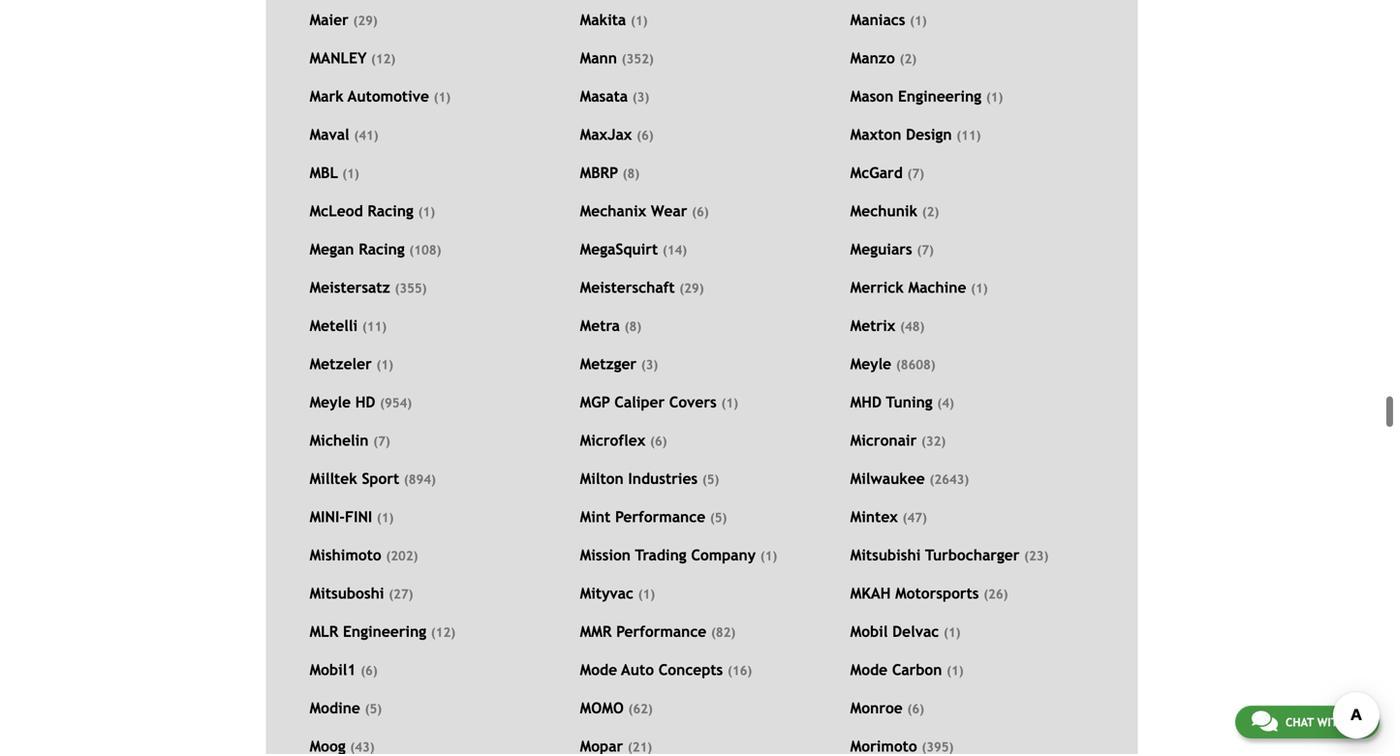 Task type: vqa. For each thing, say whether or not it's contained in the screenshot.


Task type: locate. For each thing, give the bounding box(es) containing it.
machine
[[908, 279, 967, 297]]

mcleod
[[310, 203, 363, 220]]

(11) down meistersatz (355)
[[362, 319, 387, 334]]

(8) inside metra (8)
[[625, 319, 642, 334]]

mityvac (1)
[[580, 585, 655, 603]]

(6) up industries
[[650, 434, 667, 449]]

1 vertical spatial (29)
[[680, 281, 704, 296]]

1 horizontal spatial engineering
[[898, 88, 982, 105]]

(2) right the manzo
[[900, 51, 917, 66]]

0 horizontal spatial (12)
[[371, 51, 396, 66]]

(29) for maier
[[353, 13, 378, 28]]

mason
[[850, 88, 894, 105]]

1 vertical spatial (7)
[[917, 243, 934, 258]]

(26)
[[984, 587, 1008, 602]]

1 vertical spatial (5)
[[710, 511, 727, 526]]

performance up mode auto concepts (16)
[[616, 624, 707, 641]]

(1)
[[631, 13, 648, 28], [910, 13, 927, 28], [434, 90, 451, 105], [986, 90, 1003, 105], [342, 166, 359, 181], [418, 205, 435, 220], [971, 281, 988, 296], [376, 358, 393, 373], [721, 396, 738, 411], [377, 511, 394, 526], [760, 549, 777, 564], [638, 587, 655, 602], [944, 626, 961, 641], [947, 664, 964, 679]]

(2) inside manzo (2)
[[900, 51, 917, 66]]

tuning
[[886, 394, 933, 411]]

meyle for meyle
[[850, 356, 892, 373]]

(355)
[[395, 281, 427, 296]]

1 horizontal spatial (11)
[[957, 128, 981, 143]]

design
[[906, 126, 952, 143]]

1 vertical spatial (2)
[[922, 205, 939, 220]]

mhd
[[850, 394, 882, 411]]

0 vertical spatial engineering
[[898, 88, 982, 105]]

(8) right metra
[[625, 319, 642, 334]]

microflex (6)
[[580, 432, 667, 450]]

(7) for michelin
[[373, 434, 390, 449]]

(2)
[[900, 51, 917, 66], [922, 205, 939, 220]]

manley (12)
[[310, 50, 396, 67]]

(6) right wear
[[692, 205, 709, 220]]

mitsuboshi (27)
[[310, 585, 413, 603]]

momo (62)
[[580, 700, 653, 718]]

(6) for maxjax
[[637, 128, 654, 143]]

milwaukee
[[850, 471, 925, 488]]

delvac
[[893, 624, 939, 641]]

mbrp
[[580, 164, 618, 182]]

(1) inside mityvac (1)
[[638, 587, 655, 602]]

(2) inside mechunik (2)
[[922, 205, 939, 220]]

1 vertical spatial meyle
[[310, 394, 351, 411]]

auto
[[621, 662, 654, 679]]

metelli
[[310, 317, 358, 335]]

(8) inside mbrp (8)
[[623, 166, 640, 181]]

(3) right masata
[[633, 90, 650, 105]]

(5) inside milton industries (5)
[[702, 472, 719, 487]]

(3) inside masata (3)
[[633, 90, 650, 105]]

mobil1
[[310, 662, 356, 679]]

racing for megan
[[359, 241, 405, 258]]

(1) inside mission trading company (1)
[[760, 549, 777, 564]]

(5) right modine
[[365, 702, 382, 717]]

0 horizontal spatial engineering
[[343, 624, 426, 641]]

(1) inside mode carbon (1)
[[947, 664, 964, 679]]

mann
[[580, 50, 617, 67]]

(29) inside meisterschaft (29)
[[680, 281, 704, 296]]

0 vertical spatial (5)
[[702, 472, 719, 487]]

(6) right mobil1
[[361, 664, 378, 679]]

1 vertical spatial (3)
[[641, 358, 658, 373]]

(6) for monroe
[[907, 702, 924, 717]]

meyle hd (954)
[[310, 394, 412, 411]]

mode carbon (1)
[[850, 662, 964, 679]]

(202)
[[386, 549, 418, 564]]

maval (41)
[[310, 126, 379, 143]]

1 vertical spatial performance
[[616, 624, 707, 641]]

(6) inside mobil1 (6)
[[361, 664, 378, 679]]

meyle left hd
[[310, 394, 351, 411]]

1 horizontal spatial (29)
[[680, 281, 704, 296]]

(3) up mgp caliper covers (1)
[[641, 358, 658, 373]]

mbl (1)
[[310, 164, 359, 182]]

(6) right maxjax
[[637, 128, 654, 143]]

mechunik (2)
[[850, 203, 939, 220]]

(14)
[[663, 243, 687, 258]]

(3)
[[633, 90, 650, 105], [641, 358, 658, 373]]

(2) for mechunik
[[922, 205, 939, 220]]

(29) down (14)
[[680, 281, 704, 296]]

mark automotive (1)
[[310, 88, 451, 105]]

0 horizontal spatial meyle
[[310, 394, 351, 411]]

meyle for meyle hd
[[310, 394, 351, 411]]

(47)
[[903, 511, 927, 526]]

mode down mobil
[[850, 662, 888, 679]]

carbon
[[892, 662, 942, 679]]

0 vertical spatial racing
[[368, 203, 414, 220]]

mode for mode carbon
[[850, 662, 888, 679]]

us
[[1350, 716, 1363, 730]]

(6) inside microflex (6)
[[650, 434, 667, 449]]

0 horizontal spatial (2)
[[900, 51, 917, 66]]

1 vertical spatial (12)
[[431, 626, 456, 641]]

maier
[[310, 11, 349, 29]]

(2) for manzo
[[900, 51, 917, 66]]

company
[[691, 547, 756, 565]]

0 vertical spatial (3)
[[633, 90, 650, 105]]

(7)
[[907, 166, 924, 181], [917, 243, 934, 258], [373, 434, 390, 449]]

milwaukee (2643)
[[850, 471, 969, 488]]

1 horizontal spatial meyle
[[850, 356, 892, 373]]

(7) inside michelin (7)
[[373, 434, 390, 449]]

(7) down maxton design (11)
[[907, 166, 924, 181]]

(12) inside manley (12)
[[371, 51, 396, 66]]

(6) down carbon
[[907, 702, 924, 717]]

(6) inside monroe (6)
[[907, 702, 924, 717]]

1 horizontal spatial (2)
[[922, 205, 939, 220]]

meyle
[[850, 356, 892, 373], [310, 394, 351, 411]]

mann (352)
[[580, 50, 654, 67]]

mintex (47)
[[850, 509, 927, 526]]

covers
[[669, 394, 717, 411]]

(3) inside metzger (3)
[[641, 358, 658, 373]]

0 vertical spatial (2)
[[900, 51, 917, 66]]

(12)
[[371, 51, 396, 66], [431, 626, 456, 641]]

(12) inside 'mlr engineering (12)'
[[431, 626, 456, 641]]

0 vertical spatial performance
[[615, 509, 706, 526]]

mitsubishi turbocharger (23)
[[850, 547, 1049, 565]]

engineering up design
[[898, 88, 982, 105]]

(7) inside mcgard (7)
[[907, 166, 924, 181]]

caliper
[[615, 394, 665, 411]]

performance up trading
[[615, 509, 706, 526]]

(108)
[[409, 243, 441, 258]]

(29) right maier
[[353, 13, 378, 28]]

0 vertical spatial (29)
[[353, 13, 378, 28]]

mcgard (7)
[[850, 164, 924, 182]]

(4)
[[937, 396, 954, 411]]

(5) right industries
[[702, 472, 719, 487]]

mcgard
[[850, 164, 903, 182]]

mgp caliper covers (1)
[[580, 394, 738, 411]]

(7) up merrick machine (1)
[[917, 243, 934, 258]]

(48)
[[900, 319, 925, 334]]

engineering
[[898, 88, 982, 105], [343, 624, 426, 641]]

1 vertical spatial (8)
[[625, 319, 642, 334]]

1 vertical spatial engineering
[[343, 624, 426, 641]]

engineering down (27)
[[343, 624, 426, 641]]

mission trading company (1)
[[580, 547, 777, 565]]

1 vertical spatial (11)
[[362, 319, 387, 334]]

0 vertical spatial meyle
[[850, 356, 892, 373]]

masata
[[580, 88, 628, 105]]

(3) for masata
[[633, 90, 650, 105]]

(5) up company
[[710, 511, 727, 526]]

metelli (11)
[[310, 317, 387, 335]]

0 vertical spatial (8)
[[623, 166, 640, 181]]

(7) for meguiars
[[917, 243, 934, 258]]

(8) for metra
[[625, 319, 642, 334]]

0 vertical spatial (12)
[[371, 51, 396, 66]]

(2) right the "mechunik"
[[922, 205, 939, 220]]

mechunik
[[850, 203, 918, 220]]

(5) inside mint performance (5)
[[710, 511, 727, 526]]

modine (5)
[[310, 700, 382, 718]]

(1) inside mgp caliper covers (1)
[[721, 396, 738, 411]]

racing down "mcleod racing (1)"
[[359, 241, 405, 258]]

metzeler (1)
[[310, 356, 393, 373]]

mechanix
[[580, 203, 647, 220]]

mityvac
[[580, 585, 634, 603]]

mishimoto
[[310, 547, 382, 565]]

(7) up sport
[[373, 434, 390, 449]]

0 horizontal spatial (11)
[[362, 319, 387, 334]]

0 horizontal spatial mode
[[580, 662, 617, 679]]

mlr
[[310, 624, 339, 641]]

mode
[[580, 662, 617, 679], [850, 662, 888, 679]]

(1) inside mark automotive (1)
[[434, 90, 451, 105]]

2 vertical spatial (7)
[[373, 434, 390, 449]]

mobil delvac (1)
[[850, 624, 961, 641]]

1 vertical spatial racing
[[359, 241, 405, 258]]

1 mode from the left
[[580, 662, 617, 679]]

(11) right design
[[957, 128, 981, 143]]

meistersatz
[[310, 279, 390, 297]]

1 horizontal spatial mode
[[850, 662, 888, 679]]

(1) inside 'maniacs (1)'
[[910, 13, 927, 28]]

modine
[[310, 700, 360, 718]]

concepts
[[659, 662, 723, 679]]

(29) inside maier (29)
[[353, 13, 378, 28]]

(7) inside 'meguiars (7)'
[[917, 243, 934, 258]]

racing up the megan racing (108)
[[368, 203, 414, 220]]

0 horizontal spatial (29)
[[353, 13, 378, 28]]

maxjax (6)
[[580, 126, 654, 143]]

meyle down metrix
[[850, 356, 892, 373]]

mode auto concepts (16)
[[580, 662, 752, 679]]

comments image
[[1252, 710, 1278, 734]]

2 vertical spatial (5)
[[365, 702, 382, 717]]

1 horizontal spatial (12)
[[431, 626, 456, 641]]

(8) right mbrp
[[623, 166, 640, 181]]

2 mode from the left
[[850, 662, 888, 679]]

metra
[[580, 317, 620, 335]]

0 vertical spatial (11)
[[957, 128, 981, 143]]

microflex
[[580, 432, 646, 450]]

maniacs
[[850, 11, 906, 29]]

mode down mmr
[[580, 662, 617, 679]]

0 vertical spatial (7)
[[907, 166, 924, 181]]

(6) inside maxjax (6)
[[637, 128, 654, 143]]

(5)
[[702, 472, 719, 487], [710, 511, 727, 526], [365, 702, 382, 717]]

fini
[[345, 509, 372, 526]]

(1) inside metzeler (1)
[[376, 358, 393, 373]]



Task type: describe. For each thing, give the bounding box(es) containing it.
micronair (32)
[[850, 432, 946, 450]]

(352)
[[622, 51, 654, 66]]

milton
[[580, 471, 624, 488]]

maval
[[310, 126, 349, 143]]

meguiars
[[850, 241, 912, 258]]

(2643)
[[930, 472, 969, 487]]

performance for mint
[[615, 509, 706, 526]]

(8) for mbrp
[[623, 166, 640, 181]]

monroe (6)
[[850, 700, 924, 718]]

(23)
[[1024, 549, 1049, 564]]

(1) inside mason engineering (1)
[[986, 90, 1003, 105]]

merrick
[[850, 279, 904, 297]]

(1) inside "mcleod racing (1)"
[[418, 205, 435, 220]]

mitsubishi
[[850, 547, 921, 565]]

metzger (3)
[[580, 356, 658, 373]]

(5) inside modine (5)
[[365, 702, 382, 717]]

mmr
[[580, 624, 612, 641]]

(5) for mint performance
[[710, 511, 727, 526]]

meguiars (7)
[[850, 241, 934, 258]]

meisterschaft
[[580, 279, 675, 297]]

(32)
[[921, 434, 946, 449]]

sport
[[362, 471, 399, 488]]

automotive
[[348, 88, 429, 105]]

(27)
[[389, 587, 413, 602]]

engineering for mason
[[898, 88, 982, 105]]

maxton design (11)
[[850, 126, 981, 143]]

racing for mcleod
[[368, 203, 414, 220]]

mark
[[310, 88, 344, 105]]

mini-
[[310, 509, 345, 526]]

mini-fini (1)
[[310, 509, 394, 526]]

(6) for mobil1
[[361, 664, 378, 679]]

meisterschaft (29)
[[580, 279, 704, 297]]

(894)
[[404, 472, 436, 487]]

(1) inside mobil delvac (1)
[[944, 626, 961, 641]]

michelin (7)
[[310, 432, 390, 450]]

motorsports
[[896, 585, 979, 603]]

chat with us link
[[1235, 706, 1380, 739]]

hd
[[355, 394, 375, 411]]

(11) inside metelli (11)
[[362, 319, 387, 334]]

manzo
[[850, 50, 895, 67]]

wear
[[651, 203, 687, 220]]

michelin
[[310, 432, 369, 450]]

performance for mmr
[[616, 624, 707, 641]]

mkah
[[850, 585, 891, 603]]

industries
[[628, 471, 698, 488]]

metzeler
[[310, 356, 372, 373]]

megan
[[310, 241, 354, 258]]

(16)
[[728, 664, 752, 679]]

(6) inside mechanix wear (6)
[[692, 205, 709, 220]]

megasquirt
[[580, 241, 658, 258]]

(29) for meisterschaft
[[680, 281, 704, 296]]

momo
[[580, 700, 624, 718]]

metrix (48)
[[850, 317, 925, 335]]

engineering for mlr
[[343, 624, 426, 641]]

turbocharger
[[925, 547, 1020, 565]]

mbrp (8)
[[580, 164, 640, 182]]

chat
[[1286, 716, 1314, 730]]

mitsuboshi
[[310, 585, 384, 603]]

(8608)
[[896, 358, 936, 373]]

megan racing (108)
[[310, 241, 441, 258]]

mode for mode auto concepts
[[580, 662, 617, 679]]

(7) for mcgard
[[907, 166, 924, 181]]

metra (8)
[[580, 317, 642, 335]]

mishimoto (202)
[[310, 547, 418, 565]]

mcleod racing (1)
[[310, 203, 435, 220]]

maxton
[[850, 126, 902, 143]]

mgp
[[580, 394, 610, 411]]

mobil1 (6)
[[310, 662, 378, 679]]

merrick machine (1)
[[850, 279, 988, 297]]

mobil
[[850, 624, 888, 641]]

(1) inside merrick machine (1)
[[971, 281, 988, 296]]

(1) inside mbl (1)
[[342, 166, 359, 181]]

(11) inside maxton design (11)
[[957, 128, 981, 143]]

maier (29)
[[310, 11, 378, 29]]

mlr engineering (12)
[[310, 624, 456, 641]]

mission
[[580, 547, 631, 565]]

(6) for microflex
[[650, 434, 667, 449]]

mintex
[[850, 509, 898, 526]]

chat with us
[[1286, 716, 1363, 730]]

mkah motorsports (26)
[[850, 585, 1008, 603]]

(3) for metzger
[[641, 358, 658, 373]]

(5) for milton industries
[[702, 472, 719, 487]]

(1) inside makita (1)
[[631, 13, 648, 28]]

megasquirt (14)
[[580, 241, 687, 258]]

manley
[[310, 50, 367, 67]]

milton industries (5)
[[580, 471, 719, 488]]

(1) inside mini-fini (1)
[[377, 511, 394, 526]]

makita
[[580, 11, 626, 29]]

makita (1)
[[580, 11, 648, 29]]

with
[[1317, 716, 1346, 730]]

meyle (8608)
[[850, 356, 936, 373]]

mmr performance (82)
[[580, 624, 736, 641]]



